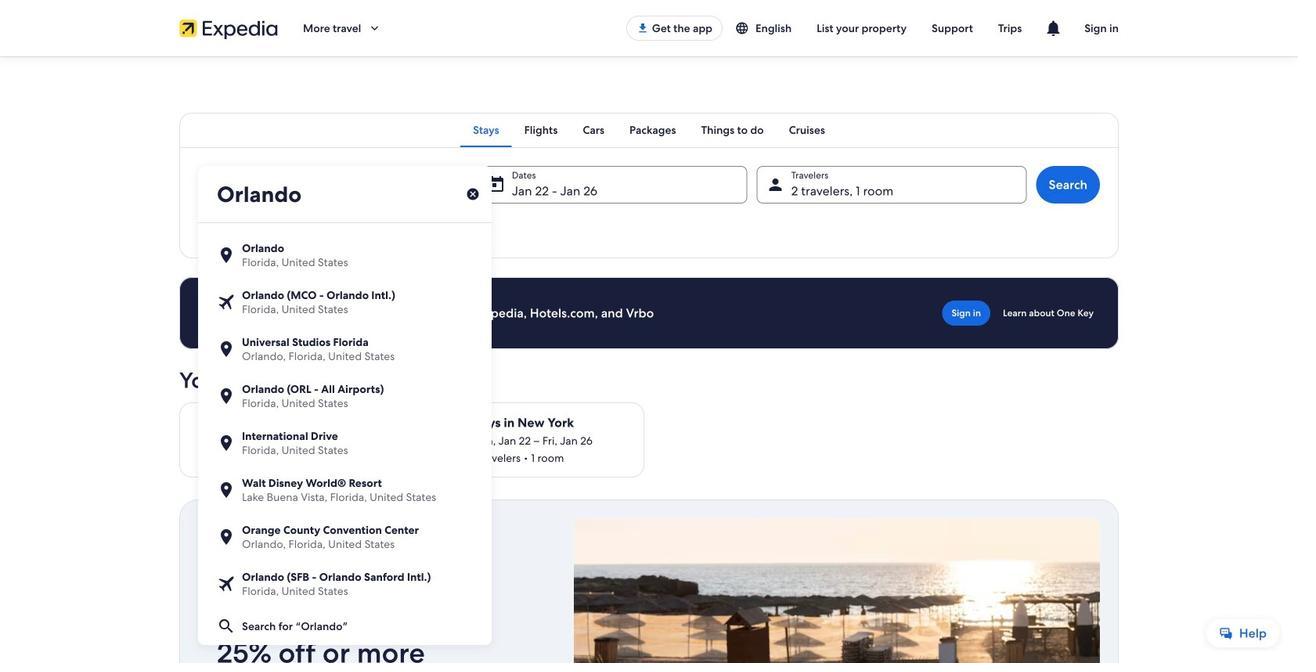 Task type: locate. For each thing, give the bounding box(es) containing it.
tab list
[[179, 113, 1119, 147]]

main content
[[0, 56, 1298, 663]]

clear going to image
[[466, 187, 480, 201]]

stays image
[[198, 431, 217, 449]]

small image
[[735, 21, 756, 35]]

download the app button image
[[636, 22, 649, 34]]

communication center icon image
[[1044, 19, 1063, 38]]

Going to text field
[[198, 166, 492, 222]]



Task type: vqa. For each thing, say whether or not it's contained in the screenshot.
'February 2024' element
no



Task type: describe. For each thing, give the bounding box(es) containing it.
more travel image
[[367, 21, 382, 35]]

expedia logo image
[[179, 17, 278, 39]]



